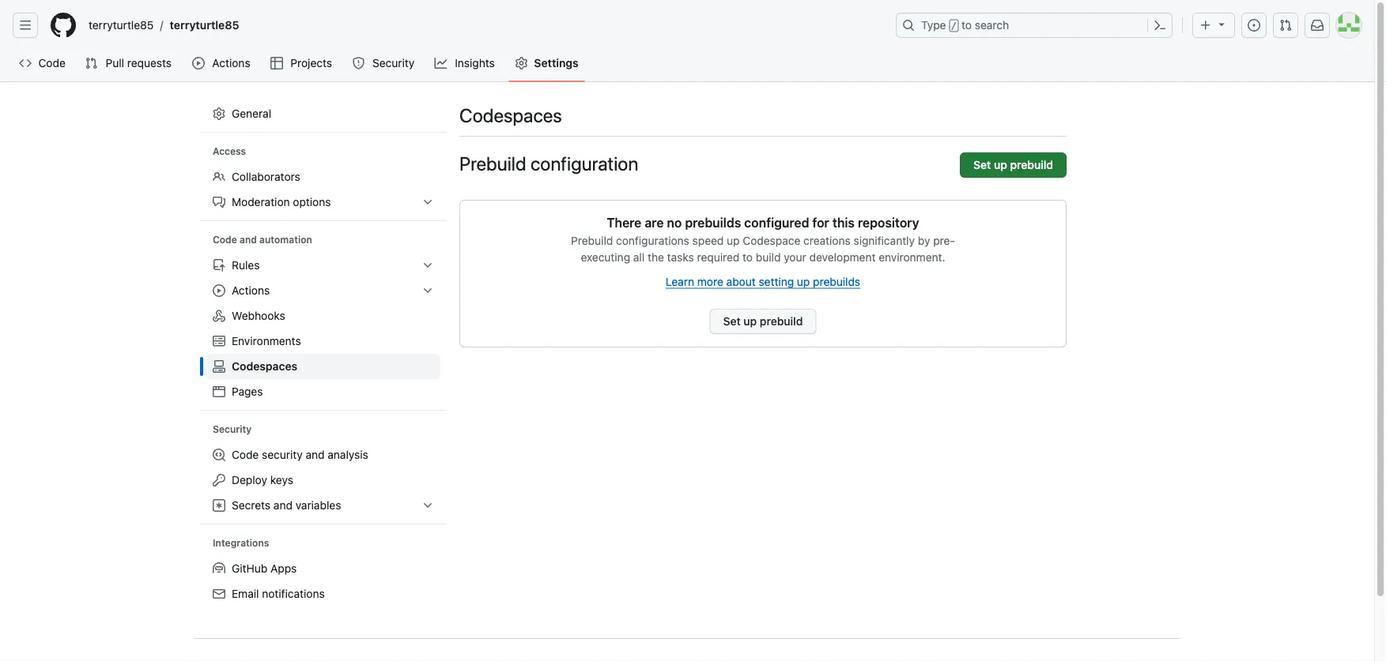 Task type: vqa. For each thing, say whether or not it's contained in the screenshot.
"GitHub" inside the The Set Up Terraform Cli In Your Github Actions Workflow.
no



Task type: locate. For each thing, give the bounding box(es) containing it.
1 vertical spatial codespaces
[[232, 360, 297, 373]]

prebuild
[[459, 153, 526, 175], [571, 234, 613, 247]]

1 horizontal spatial terryturtle85 link
[[163, 13, 245, 38]]

general link
[[206, 101, 440, 127]]

1 vertical spatial prebuild
[[571, 234, 613, 247]]

codescan image
[[213, 449, 225, 462]]

and up rules at left top
[[240, 234, 257, 246]]

1 vertical spatial set up prebuild link
[[710, 309, 816, 334]]

gear image
[[515, 57, 528, 70]]

0 horizontal spatial prebuilds
[[685, 215, 741, 230]]

0 vertical spatial set
[[974, 159, 991, 172]]

are
[[645, 215, 664, 230]]

and inside dropdown button
[[273, 499, 293, 512]]

moderation options button
[[206, 190, 440, 215]]

2 terryturtle85 from the left
[[170, 19, 239, 32]]

0 vertical spatial security
[[372, 57, 414, 70]]

up
[[994, 159, 1007, 172], [727, 234, 740, 247], [797, 275, 810, 288], [744, 315, 757, 328]]

apps
[[270, 563, 297, 576]]

to left the search
[[962, 19, 972, 32]]

1 vertical spatial set
[[723, 315, 741, 328]]

terryturtle85 up play icon
[[170, 19, 239, 32]]

0 horizontal spatial /
[[160, 19, 163, 32]]

0 horizontal spatial to
[[743, 251, 753, 264]]

shield image
[[352, 57, 365, 70]]

and
[[240, 234, 257, 246], [306, 449, 325, 462], [273, 499, 293, 512]]

collaborators link
[[206, 164, 440, 190]]

1 horizontal spatial security
[[372, 57, 414, 70]]

prebuilds inside there are no prebuilds configured for this repository prebuild configurations speed up codespace creations significantly by pre- executing all the tasks required to build your development environment.
[[685, 215, 741, 230]]

0 horizontal spatial codespaces
[[232, 360, 297, 373]]

collaborators
[[232, 170, 300, 183]]

actions down rules at left top
[[232, 284, 270, 297]]

integrations list
[[206, 557, 440, 607]]

tasks
[[667, 251, 694, 264]]

2 terryturtle85 link from the left
[[163, 13, 245, 38]]

1 vertical spatial code
[[213, 234, 237, 246]]

0 horizontal spatial set up prebuild link
[[710, 309, 816, 334]]

settings
[[534, 57, 579, 70]]

/ right type
[[951, 21, 957, 32]]

0 vertical spatial set up prebuild link
[[960, 153, 1067, 178]]

set up prebuild link
[[960, 153, 1067, 178], [710, 309, 816, 334]]

actions link
[[186, 51, 258, 75]]

code inside security list
[[232, 449, 259, 462]]

1 horizontal spatial prebuilds
[[813, 275, 860, 288]]

1 horizontal spatial codespaces
[[459, 104, 562, 127]]

/ up requests
[[160, 19, 163, 32]]

terryturtle85 up pull
[[89, 19, 154, 32]]

pull requests link
[[79, 51, 180, 75]]

and down keys
[[273, 499, 293, 512]]

integrations
[[213, 538, 269, 549]]

build
[[756, 251, 781, 264]]

1 horizontal spatial set
[[974, 159, 991, 172]]

1 vertical spatial and
[[306, 449, 325, 462]]

codespaces down gear image
[[459, 104, 562, 127]]

0 vertical spatial set up prebuild
[[974, 159, 1053, 172]]

homepage image
[[51, 13, 76, 38]]

list
[[82, 13, 886, 38]]

learn more about setting up prebuilds link
[[666, 275, 860, 288]]

creations
[[803, 234, 851, 247]]

codespaces
[[459, 104, 562, 127], [232, 360, 297, 373]]

to left the build
[[743, 251, 753, 264]]

0 horizontal spatial and
[[240, 234, 257, 246]]

1 horizontal spatial terryturtle85
[[170, 19, 239, 32]]

secrets and variables button
[[206, 493, 440, 519]]

requests
[[127, 57, 172, 70]]

0 vertical spatial code
[[38, 57, 65, 70]]

terryturtle85 link up play icon
[[163, 13, 245, 38]]

1 horizontal spatial and
[[273, 499, 293, 512]]

/
[[160, 19, 163, 32], [951, 21, 957, 32]]

1 vertical spatial actions
[[232, 284, 270, 297]]

notifications
[[262, 588, 325, 601]]

1 vertical spatial security
[[213, 424, 252, 435]]

prebuild
[[1010, 159, 1053, 172], [760, 315, 803, 328]]

learn
[[666, 275, 694, 288]]

code for code
[[38, 57, 65, 70]]

rules
[[232, 259, 260, 272]]

mail image
[[213, 588, 225, 601]]

insights link
[[428, 51, 502, 75]]

0 horizontal spatial terryturtle85 link
[[82, 13, 160, 38]]

2 vertical spatial code
[[232, 449, 259, 462]]

list containing terryturtle85 / terryturtle85
[[82, 13, 886, 38]]

pages
[[232, 385, 263, 399]]

and up deploy keys link
[[306, 449, 325, 462]]

codespaces image
[[213, 361, 225, 373]]

code up deploy
[[232, 449, 259, 462]]

set
[[974, 159, 991, 172], [723, 315, 741, 328]]

set up prebuild
[[974, 159, 1053, 172], [723, 315, 803, 328]]

terryturtle85 link
[[82, 13, 160, 38], [163, 13, 245, 38]]

set up prebuild for 'set up prebuild' link to the top
[[974, 159, 1053, 172]]

more
[[697, 275, 723, 288]]

2 vertical spatial and
[[273, 499, 293, 512]]

pages link
[[206, 380, 440, 405]]

0 vertical spatial prebuilds
[[685, 215, 741, 230]]

executing
[[581, 251, 630, 264]]

server image
[[213, 335, 225, 348]]

actions right play icon
[[212, 57, 250, 70]]

command palette image
[[1154, 19, 1166, 32]]

1 horizontal spatial /
[[951, 21, 957, 32]]

security list
[[206, 443, 440, 519]]

0 vertical spatial codespaces
[[459, 104, 562, 127]]

code for code security and analysis
[[232, 449, 259, 462]]

actions inside dropdown button
[[232, 284, 270, 297]]

terryturtle85 link up pull
[[82, 13, 160, 38]]

1 horizontal spatial prebuild
[[571, 234, 613, 247]]

code right code icon
[[38, 57, 65, 70]]

1 vertical spatial set up prebuild
[[723, 315, 803, 328]]

deploy keys link
[[206, 468, 440, 493]]

webhooks
[[232, 310, 285, 323]]

1 terryturtle85 link from the left
[[82, 13, 160, 38]]

type
[[921, 19, 946, 32]]

0 vertical spatial prebuild
[[459, 153, 526, 175]]

prebuilds
[[685, 215, 741, 230], [813, 275, 860, 288]]

codespaces inside code and automation list
[[232, 360, 297, 373]]

type / to search
[[921, 19, 1009, 32]]

1 horizontal spatial prebuild
[[1010, 159, 1053, 172]]

codespace
[[743, 234, 800, 247]]

terryturtle85
[[89, 19, 154, 32], [170, 19, 239, 32]]

/ inside type / to search
[[951, 21, 957, 32]]

2 horizontal spatial and
[[306, 449, 325, 462]]

code
[[38, 57, 65, 70], [213, 234, 237, 246], [232, 449, 259, 462]]

learn more about setting up prebuilds
[[666, 275, 860, 288]]

code for code and automation
[[213, 234, 237, 246]]

0 vertical spatial actions
[[212, 57, 250, 70]]

notifications image
[[1311, 19, 1324, 32]]

0 horizontal spatial terryturtle85
[[89, 19, 154, 32]]

pre-
[[933, 234, 955, 247]]

1 vertical spatial to
[[743, 251, 753, 264]]

the
[[648, 251, 664, 264]]

repository
[[858, 215, 919, 230]]

codespaces down "environments"
[[232, 360, 297, 373]]

access list
[[206, 164, 440, 215]]

prebuilds up the speed
[[685, 215, 741, 230]]

security right shield icon
[[372, 57, 414, 70]]

deploy
[[232, 474, 267, 487]]

there are no prebuilds configured for this repository prebuild configurations speed up codespace creations significantly by pre- executing all the tasks required to build your development environment.
[[571, 215, 955, 264]]

0 horizontal spatial set
[[723, 315, 741, 328]]

security
[[372, 57, 414, 70], [213, 424, 252, 435]]

configured
[[744, 215, 809, 230]]

1 horizontal spatial set up prebuild link
[[960, 153, 1067, 178]]

0 horizontal spatial prebuild
[[459, 153, 526, 175]]

secrets
[[232, 499, 271, 512]]

/ for terryturtle85
[[160, 19, 163, 32]]

terryturtle85 / terryturtle85
[[89, 19, 239, 32]]

prebuilds down development
[[813, 275, 860, 288]]

rules button
[[206, 253, 440, 278]]

setting
[[759, 275, 794, 288]]

triangle down image
[[1215, 18, 1228, 30]]

to
[[962, 19, 972, 32], [743, 251, 753, 264]]

significantly
[[854, 234, 915, 247]]

actions
[[212, 57, 250, 70], [232, 284, 270, 297]]

up inside there are no prebuilds configured for this repository prebuild configurations speed up codespace creations significantly by pre- executing all the tasks required to build your development environment.
[[727, 234, 740, 247]]

and for variables
[[273, 499, 293, 512]]

0 horizontal spatial prebuild
[[760, 315, 803, 328]]

code up rules at left top
[[213, 234, 237, 246]]

code image
[[19, 57, 32, 70]]

1 horizontal spatial to
[[962, 19, 972, 32]]

for
[[812, 215, 829, 230]]

/ inside terryturtle85 / terryturtle85
[[160, 19, 163, 32]]

0 vertical spatial and
[[240, 234, 257, 246]]

variables
[[296, 499, 341, 512]]

1 horizontal spatial set up prebuild
[[974, 159, 1053, 172]]

email notifications link
[[206, 582, 440, 607]]

0 horizontal spatial set up prebuild
[[723, 315, 803, 328]]

security up "codescan" icon
[[213, 424, 252, 435]]



Task type: describe. For each thing, give the bounding box(es) containing it.
code security and analysis
[[232, 449, 368, 462]]

0 vertical spatial prebuild
[[1010, 159, 1053, 172]]

secrets and variables
[[232, 499, 341, 512]]

0 vertical spatial to
[[962, 19, 972, 32]]

hubot image
[[213, 563, 225, 576]]

insights
[[455, 57, 495, 70]]

about
[[726, 275, 756, 288]]

actions button
[[206, 278, 440, 304]]

general
[[232, 107, 271, 120]]

issue opened image
[[1248, 19, 1260, 32]]

github apps
[[232, 563, 297, 576]]

set up prebuild for left 'set up prebuild' link
[[723, 315, 803, 328]]

1 vertical spatial prebuilds
[[813, 275, 860, 288]]

all
[[633, 251, 645, 264]]

deploy keys
[[232, 474, 293, 487]]

required
[[697, 251, 740, 264]]

access
[[213, 146, 246, 157]]

key image
[[213, 474, 225, 487]]

0 horizontal spatial security
[[213, 424, 252, 435]]

code and automation list
[[206, 253, 440, 405]]

development
[[809, 251, 876, 264]]

set for left 'set up prebuild' link
[[723, 315, 741, 328]]

github
[[232, 563, 267, 576]]

pull requests
[[106, 57, 172, 70]]

graph image
[[435, 57, 447, 70]]

automation
[[259, 234, 312, 246]]

environments link
[[206, 329, 440, 354]]

webhooks link
[[206, 304, 440, 329]]

prebuild configuration
[[459, 153, 638, 175]]

environment.
[[879, 251, 945, 264]]

security link
[[346, 51, 422, 75]]

no
[[667, 215, 682, 230]]

browser image
[[213, 386, 225, 399]]

and for automation
[[240, 234, 257, 246]]

analysis
[[328, 449, 368, 462]]

moderation options
[[232, 196, 331, 209]]

code security and analysis link
[[206, 443, 440, 468]]

environments
[[232, 335, 301, 348]]

there
[[607, 215, 642, 230]]

git pull request image
[[85, 57, 98, 70]]

1 terryturtle85 from the left
[[89, 19, 154, 32]]

search
[[975, 19, 1009, 32]]

keys
[[270, 474, 293, 487]]

/ for type
[[951, 21, 957, 32]]

github apps link
[[206, 557, 440, 582]]

codespaces link
[[206, 354, 440, 380]]

play image
[[192, 57, 205, 70]]

configuration
[[531, 153, 638, 175]]

to inside there are no prebuilds configured for this repository prebuild configurations speed up codespace creations significantly by pre- executing all the tasks required to build your development environment.
[[743, 251, 753, 264]]

git pull request image
[[1279, 19, 1292, 32]]

1 vertical spatial prebuild
[[760, 315, 803, 328]]

projects
[[290, 57, 332, 70]]

set for 'set up prebuild' link to the top
[[974, 159, 991, 172]]

gear image
[[213, 108, 225, 120]]

your
[[784, 251, 806, 264]]

plus image
[[1200, 19, 1212, 32]]

speed
[[692, 234, 724, 247]]

prebuild inside there are no prebuilds configured for this repository prebuild configurations speed up codespace creations significantly by pre- executing all the tasks required to build your development environment.
[[571, 234, 613, 247]]

projects link
[[264, 51, 340, 75]]

email notifications
[[232, 588, 325, 601]]

webhook image
[[213, 310, 225, 323]]

moderation
[[232, 196, 290, 209]]

by
[[918, 234, 930, 247]]

pull
[[106, 57, 124, 70]]

code link
[[13, 51, 72, 75]]

settings link
[[509, 51, 585, 75]]

security
[[262, 449, 303, 462]]

code and automation
[[213, 234, 312, 246]]

this
[[832, 215, 855, 230]]

email
[[232, 588, 259, 601]]

table image
[[270, 57, 283, 70]]

options
[[293, 196, 331, 209]]

configurations
[[616, 234, 689, 247]]

people image
[[213, 171, 225, 183]]



